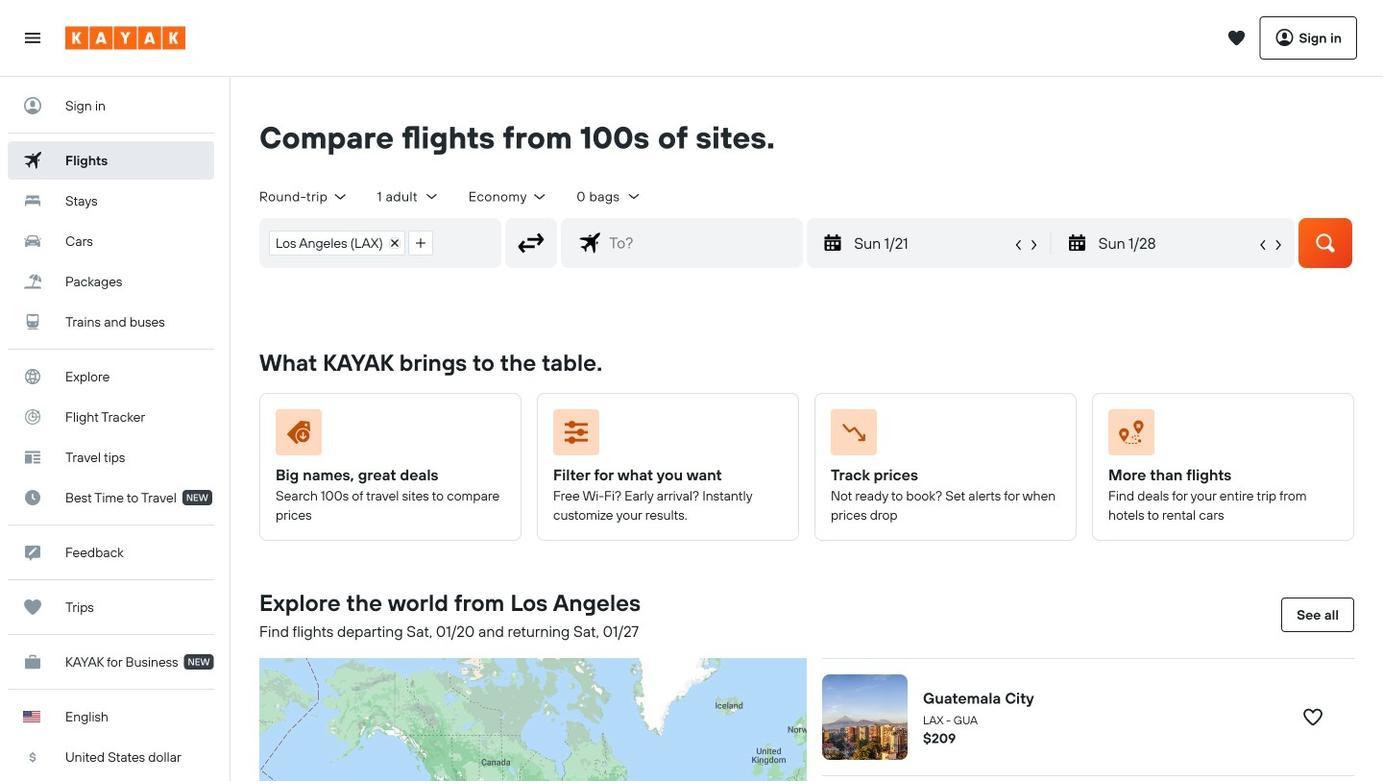 Task type: locate. For each thing, give the bounding box(es) containing it.
figure
[[276, 409, 498, 463], [553, 409, 775, 463], [831, 409, 1053, 463], [1109, 409, 1330, 463]]

3 figure from the left
[[831, 409, 1053, 463]]

sunday january 28th element
[[1099, 231, 1256, 254]]

0 horizontal spatial list item
[[269, 230, 405, 255]]

Flight origin input text field
[[442, 219, 501, 267]]

list item right remove icon
[[408, 230, 433, 255]]

1 list item from the left
[[269, 230, 405, 255]]

1 horizontal spatial list item
[[408, 230, 433, 255]]

4 figure from the left
[[1109, 409, 1330, 463]]

2 list item from the left
[[408, 230, 433, 255]]

list item down the trip type round-trip field
[[269, 230, 405, 255]]

list item
[[269, 230, 405, 255], [408, 230, 433, 255]]

swap departure airport and destination airport image
[[513, 225, 550, 261]]

guatemala city image
[[822, 674, 908, 760]]

list
[[260, 219, 442, 267]]

map region
[[42, 449, 1026, 781]]

remove image
[[390, 238, 399, 248]]

Cabin type Economy field
[[469, 188, 548, 205]]



Task type: vqa. For each thing, say whether or not it's contained in the screenshot.
Flight destination input 'text field'
yes



Task type: describe. For each thing, give the bounding box(es) containing it.
Flight destination input text field
[[601, 219, 802, 267]]

sunday january 21st element
[[854, 231, 1011, 254]]

1 figure from the left
[[276, 409, 498, 463]]

2 figure from the left
[[553, 409, 775, 463]]

united states (english) image
[[23, 711, 40, 722]]

Trip type Round-trip field
[[259, 188, 348, 205]]

navigation menu image
[[23, 28, 42, 48]]



